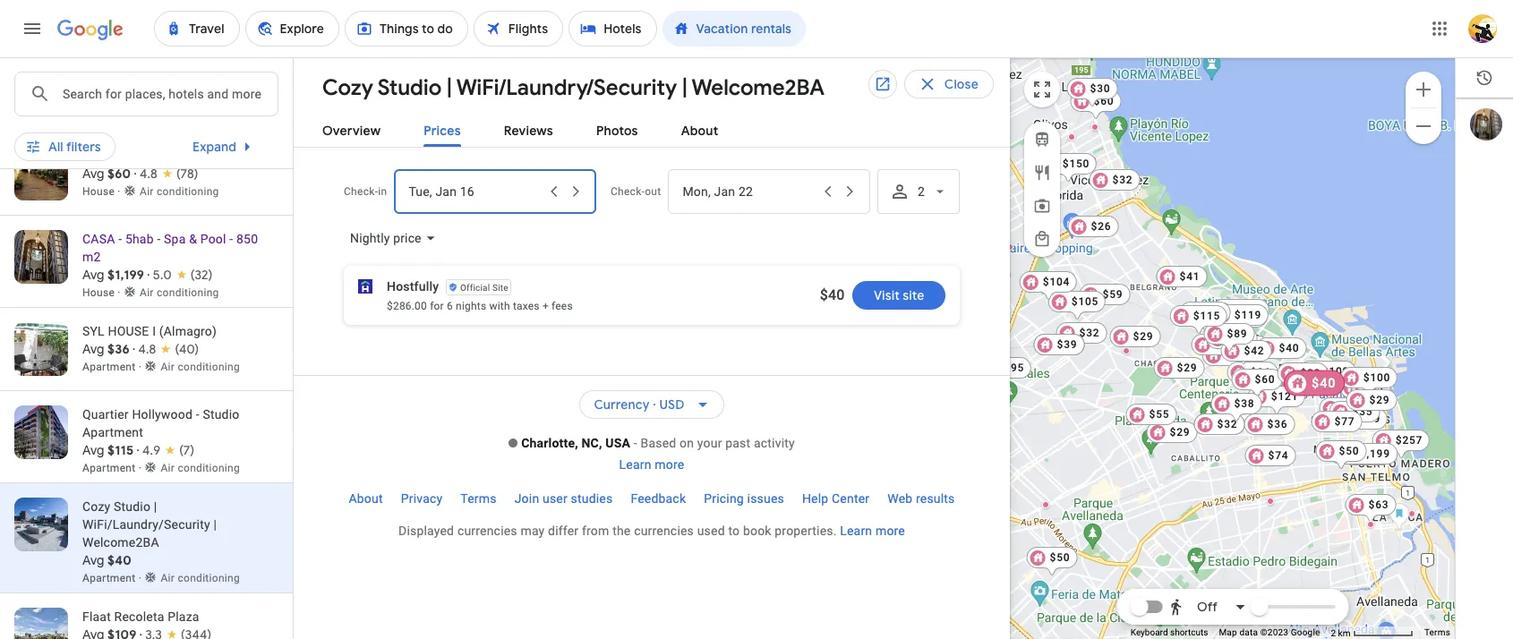 Task type: locate. For each thing, give the bounding box(es) containing it.
welcome2ba up sort
[[692, 74, 825, 101]]

apartment · for $87
[[82, 102, 145, 115]]

check-out text field down amenities popup button
[[683, 170, 816, 213]]

1 horizontal spatial $130 link
[[1271, 371, 1329, 392]]

$119 link
[[1211, 304, 1269, 335], [1330, 408, 1388, 430]]

1 horizontal spatial $119
[[1353, 413, 1381, 425]]

4.9
[[142, 442, 160, 458]]

studio down "4.9"
[[114, 500, 150, 514]]

m2
[[82, 250, 101, 264]]

spacious apartment in puerto de olivos image
[[1091, 124, 1099, 131]]

1 vertical spatial learn more link
[[840, 524, 905, 538]]

1 vertical spatial $119
[[1353, 413, 1381, 425]]

check-in
[[344, 185, 387, 198]]

1 horizontal spatial cozy
[[322, 74, 373, 101]]

0 vertical spatial $119
[[1234, 309, 1262, 321]]

2 vertical spatial 2
[[1331, 628, 1336, 638]]

plaza image
[[1123, 347, 1130, 355]]

0 vertical spatial more
[[655, 458, 684, 472]]

0 vertical spatial 4.8
[[140, 166, 157, 182]]

$32 link
[[1089, 169, 1140, 191], [1056, 322, 1107, 344], [1194, 414, 1245, 435], [1194, 414, 1245, 435]]

1 vertical spatial $115
[[108, 442, 134, 458]]

$40
[[820, 286, 845, 304], [1215, 338, 1235, 351], [1279, 342, 1299, 355], [1312, 376, 1336, 391], [1343, 402, 1363, 415], [108, 552, 132, 569]]

privacy link
[[392, 484, 452, 513]]

welcome2ba inside cozy studio | wifi/laundry/security | welcome2ba heading
[[692, 74, 825, 101]]

avg inside the syl house i (almagro) avg $36 ·
[[82, 341, 104, 357]]

terms inside "$40" tab panel
[[460, 492, 497, 506]]

conditioning down (40)
[[178, 361, 240, 373]]

$26 link
[[1068, 216, 1119, 237]]

spa
[[164, 232, 186, 246]]

· inside la casa de bulnes avg $60 ·
[[134, 166, 137, 182]]

0 vertical spatial terms link
[[452, 484, 506, 513]]

casa
[[82, 232, 115, 246]]

air down 4.9 out of 5 stars from 7 reviews image
[[161, 462, 175, 475]]

guest
[[419, 133, 456, 150]]

wifi/laundry/security down "4.9"
[[82, 517, 210, 532]]

0 horizontal spatial currencies
[[457, 524, 517, 538]]

conditioning down 5 out of 5 stars from 32 reviews image
[[157, 286, 219, 299]]

apartment · down house
[[82, 361, 145, 373]]

1 vertical spatial studio
[[203, 407, 239, 422]]

all inside 'filters' form
[[48, 133, 63, 150]]

keyboard shortcuts button
[[1131, 627, 1208, 639]]

air conditioning for (32)
[[140, 286, 219, 299]]

about inside the "about" "link"
[[349, 492, 383, 506]]

$195
[[997, 362, 1024, 374]]

cozy up overview
[[322, 74, 373, 101]]

sort by
[[799, 133, 842, 150]]

privacy
[[401, 492, 443, 506]]

1 horizontal spatial $130
[[1294, 375, 1322, 388]]

$119 down $85 link
[[1353, 413, 1381, 425]]

studio inside cozy studio | wifi/laundry/security | welcome2ba avg $40
[[114, 500, 150, 514]]

2 button inside "$40" tab panel
[[877, 169, 960, 214]]

cozy studio | wifi/laundry/security | welcome2ba
[[322, 74, 825, 101]]

1 vertical spatial 4.8
[[138, 341, 156, 357]]

apartment · down apartment
[[82, 462, 145, 475]]

$40 link
[[1191, 334, 1242, 355], [1256, 338, 1307, 359], [1284, 370, 1345, 396], [1319, 398, 1370, 419]]

0 vertical spatial wifi/laundry/security
[[456, 74, 677, 101]]

studio up prices
[[377, 74, 442, 101]]

$38
[[1234, 398, 1255, 410]]

0 vertical spatial $1,199
[[108, 267, 144, 283]]

1 horizontal spatial wifi/laundry/security
[[456, 74, 677, 101]]

$119 up apartamento av kennedy y cerviño a metros embajada eeuu icon at right bottom
[[1234, 309, 1262, 321]]

conditioning for (40)
[[178, 361, 240, 373]]

wifi/laundry/security inside cozy studio | wifi/laundry/security | welcome2ba avg $40
[[82, 517, 210, 532]]

$40 inside cozy studio | wifi/laundry/security | welcome2ba avg $40
[[108, 552, 132, 569]]

0 vertical spatial 2
[[785, 84, 792, 98]]

$99 link
[[1218, 336, 1269, 366]]

$87 link
[[1180, 302, 1231, 332]]

differ
[[548, 524, 579, 538]]

nc,
[[582, 436, 602, 451]]

house · down casa
[[82, 185, 124, 198]]

house · for $60
[[82, 185, 124, 198]]

4.8 down i
[[138, 341, 156, 357]]

quartier hollywood - studio apartment avg $115 ·
[[82, 407, 239, 458]]

wifi/laundry/security for cozy studio | wifi/laundry/security | welcome2ba avg $40
[[82, 517, 210, 532]]

1 all from the top
[[48, 133, 63, 150]]

1 vertical spatial $130 link
[[1271, 371, 1329, 392]]

0 vertical spatial learn more link
[[619, 458, 684, 472]]

air conditioning down (7)
[[161, 462, 240, 475]]

1 horizontal spatial about
[[681, 123, 718, 139]]

2 button
[[745, 70, 827, 113], [877, 169, 960, 214]]

(32)
[[190, 267, 213, 283]]

1 vertical spatial check-out text field
[[683, 170, 816, 213]]

· inside 2415 palermo avg $87 ·
[[133, 82, 135, 98]]

visit site
[[874, 287, 924, 304]]

3.3 out of 5 stars from 344 reviews image
[[145, 626, 211, 639]]

0 horizontal spatial $130
[[1225, 349, 1253, 362]]

cozy studio | wifi/laundry/security | welcome2ba heading
[[308, 72, 825, 102]]

0 horizontal spatial more
[[655, 458, 684, 472]]

keyboard shortcuts
[[1131, 628, 1208, 638]]

$36 for the bottom $36 link
[[1267, 418, 1288, 431]]

0 vertical spatial $36 link
[[1206, 328, 1257, 349]]

$1,199 inside $1,199 link
[[1353, 448, 1390, 460]]

terms link left join
[[452, 484, 506, 513]]

air down 5.0
[[140, 286, 154, 299]]

$50 link
[[1216, 306, 1267, 337], [1316, 440, 1367, 471], [1027, 547, 1077, 577]]

air down 4.8 out of 5 stars from 40 reviews image
[[161, 361, 175, 373]]

filters for all filters (1)
[[66, 133, 101, 150]]

1 avg from the top
[[82, 82, 104, 98]]

welcome2ba up recoleta
[[82, 535, 159, 550]]

2 check- from the left
[[611, 185, 645, 198]]

0 vertical spatial $60 link
[[1070, 90, 1121, 121]]

web results link
[[879, 486, 964, 511]]

0 vertical spatial welcome2ba
[[692, 74, 825, 101]]

0 horizontal spatial $115
[[108, 442, 134, 458]]

0 horizontal spatial $1,199
[[108, 267, 144, 283]]

apartment · down 2415 palermo avg $87 ·
[[82, 102, 145, 115]]

avg down syl
[[82, 341, 104, 357]]

air conditioning down 5 out of 5 stars from 32 reviews image
[[140, 286, 219, 299]]

1 vertical spatial about
[[349, 492, 383, 506]]

house ·
[[82, 185, 124, 198], [82, 286, 124, 299]]

km
[[1338, 628, 1351, 638]]

1 horizontal spatial 2
[[918, 184, 925, 199]]

lo de costa bb - deluxe double room with bath image
[[1090, 156, 1097, 163]]

1 horizontal spatial check-
[[611, 185, 645, 198]]

2 horizontal spatial 2
[[1331, 628, 1336, 638]]

air down 4.8 out of 5 stars from 78 reviews image
[[140, 185, 154, 198]]

0 horizontal spatial $130 link
[[1202, 345, 1260, 366]]

5 avg from the top
[[82, 442, 104, 458]]

2 vertical spatial studio
[[114, 500, 150, 514]]

4.8 for $36
[[138, 341, 156, 357]]

· left '4.4' on the left
[[133, 82, 135, 98]]

$87 inside map 'region'
[[1203, 306, 1223, 319]]

·
[[133, 82, 135, 98], [134, 166, 137, 182], [147, 267, 150, 283], [133, 341, 135, 357], [137, 442, 139, 458]]

welcome2ba inside cozy studio | wifi/laundry/security | welcome2ba avg $40
[[82, 535, 159, 550]]

1 horizontal spatial $87
[[1203, 306, 1223, 319]]

$60 up $121
[[1255, 373, 1275, 386]]

0 horizontal spatial $60 link
[[1070, 90, 1121, 121]]

price
[[170, 133, 200, 150]]

0 horizontal spatial about
[[349, 492, 383, 506]]

casa del arbol image
[[1006, 244, 1013, 251]]

1 horizontal spatial 2 button
[[877, 169, 960, 214]]

tab list
[[294, 108, 1010, 148]]

2 horizontal spatial $50
[[1339, 445, 1359, 458]]

house · down m2
[[82, 286, 124, 299]]

$87 up $89 link
[[1203, 306, 1223, 319]]

on
[[680, 436, 694, 451]]

$63
[[1369, 499, 1389, 511]]

de
[[132, 149, 147, 163]]

terms link right '2 km' button
[[1424, 628, 1450, 638]]

studio right hollywood in the left of the page
[[203, 407, 239, 422]]

1 vertical spatial $50 link
[[1316, 440, 1367, 471]]

1 horizontal spatial terms link
[[1424, 628, 1450, 638]]

filters inside form
[[66, 133, 101, 150]]

$115 link
[[1170, 305, 1228, 336]]

2 for top 2 popup button
[[785, 84, 792, 98]]

3 avg from the top
[[82, 267, 104, 283]]

0 vertical spatial learn
[[619, 458, 651, 472]]

air for (159)
[[161, 102, 175, 115]]

· left 5.0
[[147, 267, 150, 283]]

$29 left $115 link
[[1133, 330, 1154, 343]]

past
[[725, 436, 751, 451]]

0 vertical spatial $60
[[1094, 95, 1114, 107]]

0 horizontal spatial wifi/laundry/security
[[82, 517, 210, 532]]

air conditioning down (40)
[[161, 361, 240, 373]]

air for (32)
[[140, 286, 154, 299]]

3 apartment · from the top
[[82, 462, 145, 475]]

map region
[[949, 0, 1513, 639]]

air conditioning down (78)
[[140, 185, 219, 198]]

$88
[[1365, 449, 1385, 461]]

2 horizontal spatial studio
[[377, 74, 442, 101]]

all filters (1)
[[48, 133, 118, 150]]

apartment · up "flaat"
[[82, 572, 145, 585]]

$60 up 'spacious apartment in puerto de olivos' image
[[1094, 95, 1114, 107]]

one bedroom in la boca, popular & artistic district image
[[1408, 510, 1415, 517]]

air for (7)
[[161, 462, 175, 475]]

$257 link
[[1372, 430, 1430, 460]]

conditioning for (159)
[[178, 102, 240, 115]]

$115 inside map 'region'
[[1193, 310, 1221, 322]]

apartment · for $36
[[82, 361, 145, 373]]

$29 link
[[1110, 326, 1161, 347], [1154, 357, 1205, 379], [1346, 389, 1397, 411], [1146, 422, 1197, 443]]

4.8 inside 4.8 out of 5 stars from 78 reviews image
[[140, 166, 157, 182]]

$35
[[1352, 406, 1373, 418]]

extraordinary apartment in caba 2 rooms image
[[1057, 560, 1065, 567]]

1 horizontal spatial $119 link
[[1330, 408, 1388, 430]]

terms for the left terms link
[[460, 492, 497, 506]]

avg down apartment
[[82, 442, 104, 458]]

1 horizontal spatial $50 link
[[1216, 306, 1267, 337]]

welcome2ba for cozy studio | wifi/laundry/security | welcome2ba
[[692, 74, 825, 101]]

0 horizontal spatial cozy
[[82, 500, 110, 514]]

1 horizontal spatial $36
[[1230, 332, 1250, 345]]

0 horizontal spatial check-
[[344, 185, 378, 198]]

0 horizontal spatial $119
[[1234, 309, 1262, 321]]

tab list containing overview
[[294, 108, 1010, 148]]

0 horizontal spatial studio
[[114, 500, 150, 514]]

avg down la
[[82, 166, 104, 182]]

0 vertical spatial $119 link
[[1211, 304, 1269, 335]]

$130 link
[[1202, 345, 1260, 366], [1271, 371, 1329, 392]]

conditioning up plaza
[[178, 572, 240, 585]]

recently viewed element
[[1456, 58, 1513, 98]]

currency
[[594, 397, 650, 413]]

avg down 2415
[[82, 82, 104, 98]]

studio inside heading
[[377, 74, 442, 101]]

for
[[430, 300, 444, 312]]

terms right '2 km' button
[[1424, 628, 1450, 638]]

conditioning down (159)
[[178, 102, 240, 115]]

1 horizontal spatial welcome2ba
[[692, 74, 825, 101]]

$55 link
[[1126, 404, 1177, 425]]

cozy inside cozy studio | wifi/laundry/security | welcome2ba avg $40
[[82, 500, 110, 514]]

welcome2ba for cozy studio | wifi/laundry/security | welcome2ba avg $40
[[82, 535, 159, 550]]

4.8 down de
[[140, 166, 157, 182]]

2 vertical spatial $50 link
[[1027, 547, 1077, 577]]

posada gotan bed & breakfast image
[[1267, 498, 1274, 505]]

0 vertical spatial house ·
[[82, 185, 124, 198]]

1 check- from the left
[[344, 185, 378, 198]]

4 avg from the top
[[82, 341, 104, 357]]

0 horizontal spatial learn more link
[[619, 458, 684, 472]]

more
[[655, 458, 684, 472], [876, 524, 905, 538]]

0 horizontal spatial $60
[[108, 166, 131, 182]]

2 apartment · from the top
[[82, 361, 145, 373]]

check- down photos
[[611, 185, 645, 198]]

wifi/laundry/security inside heading
[[456, 74, 677, 101]]

$115 up $89 link
[[1193, 310, 1221, 322]]

property type
[[268, 133, 351, 150]]

terms for the rightmost terms link
[[1424, 628, 1450, 638]]

$60 down casa
[[108, 166, 131, 182]]

currencies left the may
[[457, 524, 517, 538]]

2 avg from the top
[[82, 166, 104, 182]]

studio for cozy studio | wifi/laundry/security | welcome2ba avg $40
[[114, 500, 150, 514]]

check-
[[344, 185, 378, 198], [611, 185, 645, 198]]

Check-out text field
[[575, 71, 684, 112], [683, 170, 816, 213]]

1 vertical spatial $60
[[108, 166, 131, 182]]

cozy for cozy studio | wifi/laundry/security | welcome2ba
[[322, 74, 373, 101]]

$86 link
[[1227, 362, 1278, 383]]

0 vertical spatial $50 link
[[1216, 306, 1267, 337]]

air conditioning up plaza
[[161, 572, 240, 585]]

0 vertical spatial $130
[[1225, 349, 1253, 362]]

· left "4.9"
[[137, 442, 139, 458]]

wifi/laundry/security
[[456, 74, 677, 101], [82, 517, 210, 532]]

$40 inside "$40" tab panel
[[820, 286, 845, 304]]

0 horizontal spatial learn
[[619, 458, 651, 472]]

conditioning down (78)
[[157, 185, 219, 198]]

$36 link
[[1206, 328, 1257, 349], [1244, 414, 1295, 435]]

google
[[1291, 628, 1320, 638]]

1 apartment · from the top
[[82, 102, 145, 115]]

1 horizontal spatial learn
[[840, 524, 872, 538]]

air conditioning down (159)
[[161, 102, 240, 115]]

$130 link down $89
[[1202, 345, 1260, 366]]

0 horizontal spatial terms link
[[452, 484, 506, 513]]

more down based at the left of the page
[[655, 458, 684, 472]]

0 horizontal spatial $50
[[1050, 552, 1070, 564]]

2 filters from the top
[[66, 139, 101, 155]]

avg inside quartier hollywood - studio apartment avg $115 ·
[[82, 442, 104, 458]]

$87 inside 2415 palermo avg $87 ·
[[108, 82, 130, 98]]

$87 down palermo
[[108, 82, 130, 98]]

studio
[[377, 74, 442, 101], [203, 407, 239, 422], [114, 500, 150, 514]]

1 vertical spatial cozy
[[82, 500, 110, 514]]

$99
[[1241, 340, 1262, 353]]

air down 4.4 out of 5 stars from 159 reviews image
[[161, 102, 175, 115]]

house · for $1,199
[[82, 286, 124, 299]]

1 horizontal spatial currencies
[[634, 524, 694, 538]]

all for all filters
[[48, 139, 63, 155]]

book
[[743, 524, 771, 538]]

1 vertical spatial $1,199
[[1353, 448, 1390, 460]]

0 vertical spatial cozy
[[322, 74, 373, 101]]

avg up "flaat"
[[82, 552, 104, 569]]

· down de
[[134, 166, 137, 182]]

1 horizontal spatial $1,199
[[1353, 448, 1390, 460]]

$60
[[1094, 95, 1114, 107], [108, 166, 131, 182], [1255, 373, 1275, 386]]

more down web
[[876, 524, 905, 538]]

currencies down feedback
[[634, 524, 694, 538]]

· down house
[[133, 341, 135, 357]]

0 horizontal spatial $36
[[108, 341, 130, 357]]

2 inside 'filters' form
[[785, 84, 792, 98]]

0 vertical spatial $130 link
[[1202, 345, 1260, 366]]

used
[[697, 524, 725, 538]]

2
[[785, 84, 792, 98], [918, 184, 925, 199], [1331, 628, 1336, 638]]

cozy
[[322, 74, 373, 101], [82, 500, 110, 514]]

2 house · from the top
[[82, 286, 124, 299]]

- right hollywood in the left of the page
[[196, 407, 199, 422]]

- right usa
[[634, 436, 637, 451]]

check-out text field up photos
[[575, 71, 684, 112]]

1 vertical spatial $50
[[1339, 445, 1359, 458]]

luminoso departamento en el corazón de olivos image
[[1068, 133, 1075, 141]]

learn more link down the charlotte, nc, usa - based on your past activity
[[619, 458, 684, 472]]

0 vertical spatial about
[[681, 123, 718, 139]]

terms link
[[452, 484, 506, 513], [1424, 628, 1450, 638]]

1 house · from the top
[[82, 185, 124, 198]]

|
[[447, 74, 452, 101], [682, 74, 688, 101], [154, 500, 157, 514], [213, 517, 217, 532]]

$115 down apartment
[[108, 442, 134, 458]]

learn down usa
[[619, 458, 651, 472]]

· inside the syl house i (almagro) avg $36 ·
[[133, 341, 135, 357]]

(159)
[[175, 82, 203, 98]]

0 vertical spatial studio
[[377, 74, 442, 101]]

0 vertical spatial terms
[[460, 492, 497, 506]]

1 vertical spatial terms link
[[1424, 628, 1450, 638]]

6 avg from the top
[[82, 552, 104, 569]]

check- up nightly
[[344, 185, 378, 198]]

1 vertical spatial house ·
[[82, 286, 124, 299]]

- left spa
[[157, 232, 161, 246]]

$42
[[1244, 345, 1265, 357]]

about left privacy
[[349, 492, 383, 506]]

terms left join
[[460, 492, 497, 506]]

site
[[902, 287, 924, 304]]

check- for out
[[611, 185, 645, 198]]

1 vertical spatial 2
[[918, 184, 925, 199]]

0 horizontal spatial terms
[[460, 492, 497, 506]]

studio inside quartier hollywood - studio apartment avg $115 ·
[[203, 407, 239, 422]]

1 filters from the top
[[66, 133, 101, 150]]

0 horizontal spatial 2 button
[[745, 70, 827, 113]]

avg
[[82, 82, 104, 98], [82, 166, 104, 182], [82, 267, 104, 283], [82, 341, 104, 357], [82, 442, 104, 458], [82, 552, 104, 569]]

· inside casa - 5hab - spa & pool - 850 m2 avg $1,199 ·
[[147, 267, 150, 283]]

0 vertical spatial $87
[[108, 82, 130, 98]]

activity
[[754, 436, 795, 451]]

house
[[108, 324, 149, 338]]

$130 link right $86
[[1271, 371, 1329, 392]]

conditioning for (7)
[[178, 462, 240, 475]]

1 vertical spatial $87
[[1203, 306, 1223, 319]]

about right photos
[[681, 123, 718, 139]]

cozy down apartment
[[82, 500, 110, 514]]

conditioning down (7)
[[178, 462, 240, 475]]

nightly price button
[[336, 217, 450, 260]]

4.8 inside 4.8 out of 5 stars from 40 reviews image
[[138, 341, 156, 357]]

visit site button
[[852, 281, 945, 310]]

0 horizontal spatial welcome2ba
[[82, 535, 159, 550]]

(40)
[[175, 341, 199, 357]]

reviews
[[504, 123, 553, 139]]

$29 down $115 link
[[1177, 362, 1197, 374]]

$1,199 inside casa - 5hab - spa & pool - 850 m2 avg $1,199 ·
[[108, 267, 144, 283]]

$121 link
[[1248, 386, 1306, 416]]

1 vertical spatial more
[[876, 524, 905, 538]]

1 vertical spatial 2 button
[[877, 169, 960, 214]]

syl house i (almagro) avg $36 ·
[[82, 324, 217, 357]]

cozy inside heading
[[322, 74, 373, 101]]

0 vertical spatial $115
[[1193, 310, 1221, 322]]

learn more link down center
[[840, 524, 905, 538]]

- inside quartier hollywood - studio apartment avg $115 ·
[[196, 407, 199, 422]]

$50
[[1240, 311, 1260, 323], [1339, 445, 1359, 458], [1050, 552, 1070, 564]]

2 inside "$40" tab panel
[[918, 184, 925, 199]]

about inside tab list
[[681, 123, 718, 139]]

0 horizontal spatial 2
[[785, 84, 792, 98]]

guest rating button
[[389, 127, 524, 156]]

1 horizontal spatial $115
[[1193, 310, 1221, 322]]

learn down center
[[840, 524, 872, 538]]

wifi/laundry/security up rooms popup button
[[456, 74, 677, 101]]

0 horizontal spatial $87
[[108, 82, 130, 98]]

results
[[916, 492, 955, 506]]

4 apartment · from the top
[[82, 572, 145, 585]]

avg down m2
[[82, 267, 104, 283]]

2 all from the top
[[48, 139, 63, 155]]

5hab
[[125, 232, 154, 246]]

with
[[489, 300, 510, 312]]



Task type: describe. For each thing, give the bounding box(es) containing it.
$29 down $100
[[1369, 394, 1390, 406]]

2 for 2 popup button in the "$40" tab panel
[[918, 184, 925, 199]]

avg inside casa - 5hab - spa & pool - 850 m2 avg $1,199 ·
[[82, 267, 104, 283]]

issues
[[747, 492, 784, 506]]

feedback link
[[622, 484, 695, 513]]

conditioning for (78)
[[157, 185, 219, 198]]

web results
[[887, 492, 955, 506]]

1 horizontal spatial learn more link
[[840, 524, 905, 538]]

$63 link
[[1345, 494, 1396, 525]]

air conditioning for (78)
[[140, 185, 219, 198]]

charlotte,
[[521, 436, 578, 451]]

recently viewed image
[[1475, 69, 1493, 87]]

data
[[1240, 628, 1258, 638]]

1 currencies from the left
[[457, 524, 517, 538]]

expand button
[[171, 125, 279, 168]]

recoleta
[[114, 610, 164, 624]]

prices
[[424, 123, 461, 139]]

$100
[[1363, 372, 1391, 384]]

2 currencies from the left
[[634, 524, 694, 538]]

5 out of 5 stars from 32 reviews image
[[153, 266, 213, 284]]

(78)
[[176, 166, 198, 182]]

from
[[582, 524, 609, 538]]

1 horizontal spatial $60 link
[[1232, 369, 1282, 399]]

$38 link
[[1211, 393, 1262, 423]]

avg inside cozy studio | wifi/laundry/security | welcome2ba avg $40
[[82, 552, 104, 569]]

1 vertical spatial $119 link
[[1330, 408, 1388, 430]]

all for all filters (1)
[[48, 133, 63, 150]]

property type button
[[238, 127, 382, 156]]

pricing issues link
[[695, 484, 793, 513]]

flaat recoleta plaza link
[[0, 594, 293, 639]]

4.9 out of 5 stars from 7 reviews image
[[142, 441, 194, 459]]

$85
[[1363, 381, 1384, 394]]

plaza
[[168, 610, 199, 624]]

air for (78)
[[140, 185, 154, 198]]

f&f altos de barracas image
[[1367, 521, 1374, 528]]

air conditioning for (7)
[[161, 462, 240, 475]]

$86
[[1250, 366, 1271, 379]]

rooms button
[[532, 127, 633, 156]]

casa
[[100, 149, 129, 163]]

2 horizontal spatial $50 link
[[1316, 440, 1367, 471]]

join user studies
[[515, 492, 613, 506]]

off button
[[1164, 586, 1252, 629]]

$36 for the topmost $36 link
[[1230, 332, 1250, 345]]

0 vertical spatial $50
[[1240, 311, 1260, 323]]

$41 link
[[1156, 266, 1207, 287]]

feedback
[[631, 492, 686, 506]]

4.4
[[138, 82, 157, 98]]

- inside "$40" tab panel
[[634, 436, 637, 451]]

+
[[542, 300, 549, 312]]

clear image
[[303, 81, 325, 103]]

4.4 out of 5 stars from 159 reviews image
[[138, 81, 203, 99]]

2 km
[[1331, 628, 1353, 638]]

in
[[378, 185, 387, 198]]

flaat
[[82, 610, 111, 624]]

0 horizontal spatial $119 link
[[1211, 304, 1269, 335]]

usd
[[659, 397, 684, 413]]

$36 inside the syl house i (almagro) avg $36 ·
[[108, 341, 130, 357]]

$119 for the bottommost "$119" 'link'
[[1353, 413, 1381, 425]]

1 vertical spatial $130
[[1294, 375, 1322, 388]]

$1,199 link
[[1330, 443, 1397, 465]]

susana just boutique hotel - deluxe king suite image
[[1032, 188, 1039, 195]]

1 horizontal spatial $60
[[1094, 95, 1114, 107]]

wifi/laundry/security for cozy studio | wifi/laundry/security | welcome2ba
[[456, 74, 677, 101]]

zoom in map image
[[1413, 78, 1434, 100]]

0 vertical spatial 2 button
[[745, 70, 827, 113]]

6
[[447, 300, 453, 312]]

2415
[[82, 65, 111, 80]]

2 vertical spatial $50
[[1050, 552, 1070, 564]]

$109 link
[[1299, 361, 1357, 391]]

check-out
[[611, 185, 661, 198]]

map data ©2023 google
[[1219, 628, 1320, 638]]

Search for places, hotels and more text field
[[62, 73, 278, 115]]

shortcuts
[[1170, 628, 1208, 638]]

web
[[887, 492, 913, 506]]

help center
[[802, 492, 870, 506]]

by
[[827, 133, 842, 150]]

1 vertical spatial $36 link
[[1244, 414, 1295, 435]]

$104
[[1043, 276, 1070, 288]]

displayed currencies may differ from the currencies used to book properties. learn more
[[398, 524, 905, 538]]

filters form
[[14, 57, 872, 181]]

Check-in text field
[[401, 71, 507, 112]]

la
[[82, 149, 96, 163]]

0 horizontal spatial $50 link
[[1027, 547, 1077, 577]]

bulnes
[[150, 149, 189, 163]]

close button
[[904, 70, 994, 98]]

$29 down $55 link on the bottom right
[[1170, 426, 1190, 439]]

view larger map image
[[1031, 79, 1053, 100]]

pricing
[[704, 492, 744, 506]]

4.8 for $60
[[140, 166, 157, 182]]

usa
[[605, 436, 630, 451]]

avg inside la casa de bulnes avg $60 ·
[[82, 166, 104, 182]]

caminito image
[[1389, 503, 1410, 532]]

$74
[[1268, 449, 1289, 462]]

la casa de bulnes avg $60 ·
[[82, 149, 189, 182]]

studio for cozy studio | wifi/laundry/security | welcome2ba
[[377, 74, 442, 101]]

$30 link
[[1067, 78, 1118, 108]]

main menu image
[[21, 18, 43, 39]]

cozy studio | wifi/laundry/security | welcome2ba avg $40
[[82, 500, 217, 569]]

- left 5hab
[[118, 232, 122, 246]]

zoom out map image
[[1413, 115, 1434, 137]]

· inside quartier hollywood - studio apartment avg $115 ·
[[137, 442, 139, 458]]

1 vertical spatial learn
[[840, 524, 872, 538]]

nightly
[[350, 231, 390, 246]]

air conditioning for (159)
[[161, 102, 240, 115]]

$135 link
[[1212, 299, 1270, 329]]

2 inside button
[[1331, 628, 1336, 638]]

air for (40)
[[161, 361, 175, 373]]

$115 inside quartier hollywood - studio apartment avg $115 ·
[[108, 442, 134, 458]]

- left 850
[[229, 232, 233, 246]]

(7)
[[179, 442, 194, 458]]

guest rating
[[419, 133, 494, 150]]

$59
[[1103, 288, 1123, 301]]

$60 inside la casa de bulnes avg $60 ·
[[108, 166, 131, 182]]

4.8 out of 5 stars from 40 reviews image
[[138, 340, 199, 358]]

cozy for cozy studio | wifi/laundry/security | welcome2ba avg $40
[[82, 500, 110, 514]]

price button
[[139, 127, 231, 156]]

apartment · for $115
[[82, 462, 145, 475]]

$41
[[1180, 270, 1200, 283]]

air up plaza
[[161, 572, 175, 585]]

to
[[728, 524, 740, 538]]

$286.00
[[387, 300, 427, 312]]

5.0
[[153, 267, 172, 283]]

air conditioning for (40)
[[161, 361, 240, 373]]

$40 tab panel
[[6, 148, 1010, 540]]

avg inside 2415 palermo avg $87 ·
[[82, 82, 104, 98]]

check-out text field inside 'filters' form
[[575, 71, 684, 112]]

$88 link
[[1342, 444, 1393, 466]]

$119 for "$119" 'link' to the left
[[1234, 309, 1262, 321]]

may
[[521, 524, 545, 538]]

2 vertical spatial $60
[[1255, 373, 1275, 386]]

open in new tab image
[[874, 76, 891, 93]]

user
[[543, 492, 568, 506]]

i
[[152, 324, 156, 338]]

pricing issues
[[704, 492, 784, 506]]

filters for all filters
[[66, 139, 101, 155]]

displayed
[[398, 524, 454, 538]]

hostfully
[[387, 279, 439, 294]]

$30
[[1090, 82, 1111, 95]]

Check-in text field
[[409, 170, 542, 213]]

4.8 out of 5 stars from 78 reviews image
[[140, 165, 198, 183]]

$105 link
[[1048, 291, 1106, 321]]

check- for in
[[344, 185, 378, 198]]

studies
[[571, 492, 613, 506]]

$195 link
[[974, 357, 1032, 379]]

sort by button
[[768, 127, 872, 156]]

keyboard
[[1131, 628, 1168, 638]]

syl
[[82, 324, 105, 338]]

map
[[1219, 628, 1237, 638]]

$257
[[1396, 434, 1423, 447]]

$150
[[1063, 158, 1090, 170]]

apartamento av kennedy y cerviño a metros embajada eeuu image
[[1245, 329, 1253, 336]]

che lolita house image
[[1042, 501, 1049, 509]]

$286.00 for 6 nights with taxes + fees
[[387, 300, 573, 312]]

conditioning for (32)
[[157, 286, 219, 299]]

&
[[189, 232, 197, 246]]

all filters (1) button
[[14, 127, 132, 156]]

2 km button
[[1326, 627, 1419, 639]]



Task type: vqa. For each thing, say whether or not it's contained in the screenshot.


